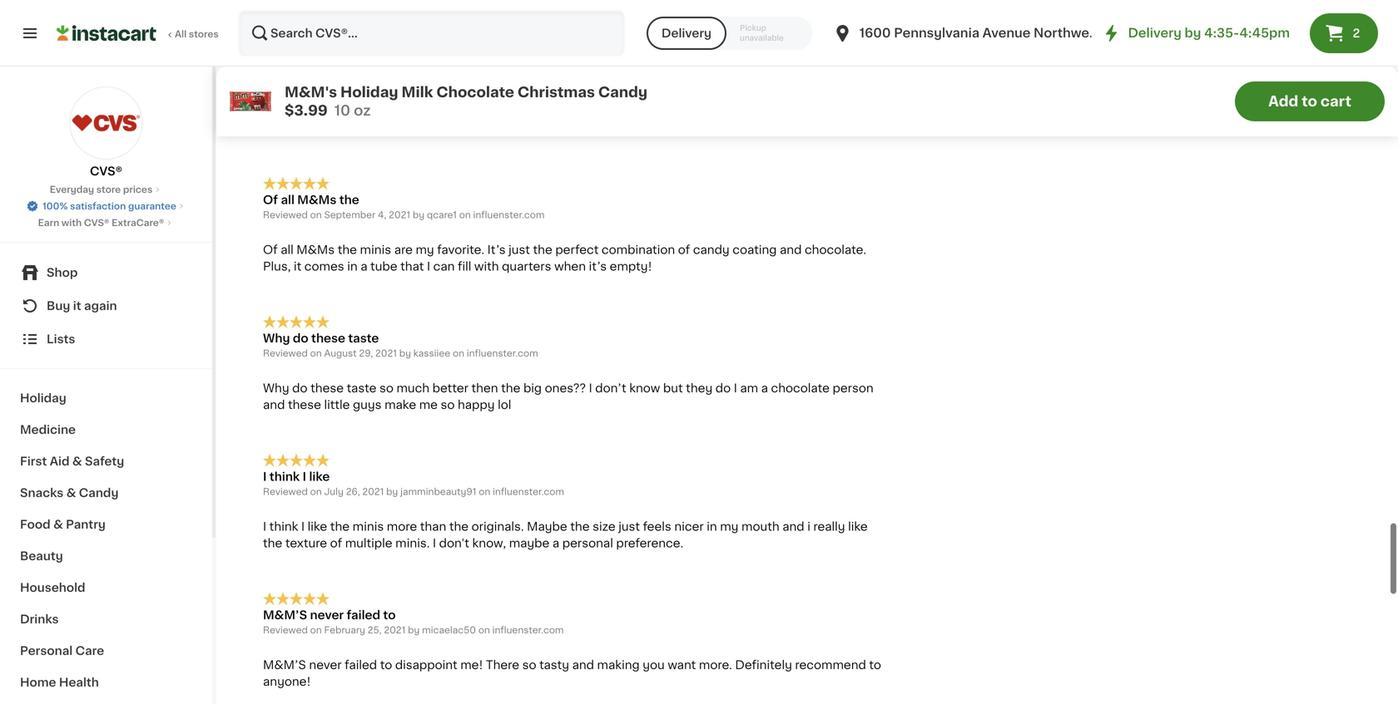 Task type: describe. For each thing, give the bounding box(es) containing it.
care
[[75, 646, 104, 657]]

that
[[400, 261, 424, 273]]

a inside why do these taste so much better then the big ones?? i don't know but they do i am a chocolate person and these little guys make me so happy lol
[[761, 383, 768, 395]]

jamminbeauty91
[[400, 488, 476, 497]]

favorite! for my sons favorite! he picks me up every time we go to the store. he loves it. not as hard as the original size either so less of a chance of your little one choking
[[315, 106, 364, 118]]

why for why do these taste so much better then the big ones?? i don't know but they do i am a chocolate person and these little guys make me so happy lol
[[263, 383, 289, 395]]

2021 for i think i like
[[362, 488, 384, 497]]

texture
[[285, 538, 327, 550]]

on left february
[[310, 626, 322, 635]]

26,
[[346, 488, 360, 497]]

by for i think i like the minis more than the originals. maybe the size just feels nicer in my mouth and i really like the texture of multiple minis. i don't know, maybe a personal preference.
[[386, 488, 398, 497]]

& for pantry
[[53, 519, 63, 531]]

chance
[[368, 123, 412, 134]]

why do these taste so much better then the big ones?? i don't know but they do i am a chocolate person and these little guys make me so happy lol
[[263, 383, 874, 411]]

do for why do these taste so much better then the big ones?? i don't know but they do i am a chocolate person and these little guys make me so happy lol
[[292, 383, 308, 395]]

earn
[[38, 218, 59, 228]]

1600 pennsylvania avenue northwest button
[[833, 10, 1102, 57]]

aid
[[50, 456, 69, 468]]

do for why do these taste reviewed on august 29, 2021 by kassiiee on influenster.com
[[293, 333, 308, 345]]

cvs® logo image
[[69, 87, 143, 160]]

by for of all m&ms the minis are my favorite. it's just the perfect combination of candy coating and chocolate. plus, it comes in a tube that i can fill with quarters when it's empty!
[[413, 211, 425, 220]]

favorite.
[[437, 244, 484, 256]]

by inside "link"
[[1185, 27, 1201, 39]]

either
[[263, 123, 297, 134]]

delivery by 4:35-4:45pm link
[[1101, 23, 1290, 43]]

in inside of all m&ms the minis are my favorite. it's just the perfect combination of candy coating and chocolate. plus, it comes in a tube that i can fill with quarters when it's empty!
[[347, 261, 358, 273]]

health
[[59, 677, 99, 689]]

lists
[[47, 334, 75, 345]]

10
[[334, 104, 350, 118]]

i think i like the minis more than the originals. maybe the size just feels nicer in my mouth and i really like the texture of multiple minis. i don't know, maybe a personal preference.
[[263, 521, 868, 550]]

influenster.com for originals.
[[493, 488, 564, 497]]

the inside the "of all m&ms the reviewed on september 4, 2021 by qcare1 on influenster.com"
[[339, 194, 359, 206]]

there
[[486, 660, 519, 671]]

the up quarters
[[533, 244, 552, 256]]

personal care
[[20, 646, 104, 657]]

personal
[[562, 538, 613, 550]]

a inside my sons favorite! he picks me up every time we go to the store. he loves it. not as hard as the original size either so less of a chance of your little one choking
[[359, 123, 365, 134]]

holiday inside m&m's holiday milk chocolate christmas candy $3.99 10 oz
[[340, 85, 398, 99]]

1 as from the left
[[728, 106, 741, 118]]

the up "comes"
[[338, 244, 357, 256]]

home
[[20, 677, 56, 689]]

size inside my sons favorite! he picks me up every time we go to the store. he loves it. not as hard as the original size either so less of a chance of your little one choking
[[858, 106, 881, 118]]

buy it again link
[[10, 290, 202, 323]]

like for reviewed
[[309, 471, 330, 483]]

so up make
[[379, 383, 394, 395]]

influenster.com for big
[[467, 349, 538, 358]]

m&m's holiday milk chocolate christmas candy $3.99 10 oz
[[285, 85, 648, 118]]

to inside button
[[1302, 94, 1317, 109]]

service type group
[[647, 17, 813, 50]]

of for of all m&ms the minis are my favorite. it's just the perfect combination of candy coating and chocolate. plus, it comes in a tube that i can fill with quarters when it's empty!
[[263, 244, 278, 256]]

first aid & safety link
[[10, 446, 202, 478]]

all
[[175, 30, 187, 39]]

snacks & candy
[[20, 488, 119, 499]]

personal
[[20, 646, 73, 657]]

on right micaelac50
[[478, 626, 490, 635]]

chocolate.
[[805, 244, 866, 256]]

plus,
[[263, 261, 291, 273]]

never for reviewed
[[310, 610, 344, 622]]

we
[[524, 106, 541, 118]]

influenster.com for just
[[473, 211, 545, 220]]

cart
[[1321, 94, 1351, 109]]

2 as from the left
[[773, 106, 787, 118]]

25,
[[368, 626, 382, 635]]

it inside of all m&ms the minis are my favorite. it's just the perfect combination of candy coating and chocolate. plus, it comes in a tube that i can fill with quarters when it's empty!
[[294, 261, 301, 273]]

2
[[1353, 27, 1360, 39]]

are
[[394, 244, 413, 256]]

so inside my sons favorite! he picks me up every time we go to the store. he loves it. not as hard as the original size either so less of a chance of your little one choking
[[300, 123, 314, 134]]

and inside why do these taste so much better then the big ones?? i don't know but they do i am a chocolate person and these little guys make me so happy lol
[[263, 399, 285, 411]]

beauty link
[[10, 541, 202, 573]]

oz
[[354, 104, 371, 118]]

can
[[433, 261, 455, 273]]

the up don't
[[449, 521, 469, 533]]

with inside of all m&ms the minis are my favorite. it's just the perfect combination of candy coating and chocolate. plus, it comes in a tube that i can fill with quarters when it's empty!
[[474, 261, 499, 273]]

a inside of all m&ms the minis are my favorite. it's just the perfect combination of candy coating and chocolate. plus, it comes in a tube that i can fill with quarters when it's empty!
[[361, 261, 367, 273]]

home health link
[[10, 667, 202, 699]]

the left store.
[[577, 106, 597, 118]]

me inside my sons favorite! he picks me up every time we go to the store. he loves it. not as hard as the original size either so less of a chance of your little one choking
[[420, 106, 439, 118]]

when
[[554, 261, 586, 273]]

ones??
[[545, 383, 586, 395]]

sons for my sons favorite! he
[[285, 56, 313, 68]]

definitely
[[735, 660, 792, 671]]

m&m's for m&m's never failed to disappoint me! there so tasty and making you want more. definitely recommend to anyone!
[[263, 660, 306, 671]]

2 button
[[1310, 13, 1378, 53]]

really
[[813, 521, 845, 533]]

extracare®
[[112, 218, 164, 228]]

better
[[432, 383, 468, 395]]

reviewed for all
[[263, 211, 308, 220]]

so down better
[[441, 399, 455, 411]]

candy
[[693, 244, 730, 256]]

delivery for delivery by 4:35-4:45pm
[[1128, 27, 1182, 39]]

drinks
[[20, 614, 59, 626]]

than
[[420, 521, 446, 533]]

taste for on
[[348, 333, 379, 345]]

he for my sons favorite! he picks me up every time we go to the store. he loves it. not as hard as the original size either so less of a chance of your little one choking
[[367, 106, 383, 118]]

and inside i think i like the minis more than the originals. maybe the size just feels nicer in my mouth and i really like the texture of multiple minis. i don't know, maybe a personal preference.
[[782, 521, 804, 533]]

sons for my sons favorite! he picks me up every time we go to the store. he loves it. not as hard as the original size either so less of a chance of your little one choking
[[284, 106, 312, 118]]

1 vertical spatial cvs®
[[84, 218, 109, 228]]

and inside of all m&ms the minis are my favorite. it's just the perfect combination of candy coating and chocolate. plus, it comes in a tube that i can fill with quarters when it's empty!
[[780, 244, 802, 256]]

my sons favorite! he
[[263, 56, 386, 68]]

earn with cvs® extracare® link
[[38, 216, 174, 230]]

picks
[[386, 106, 417, 118]]

with inside earn with cvs® extracare® link
[[62, 218, 82, 228]]

just inside i think i like the minis more than the originals. maybe the size just feels nicer in my mouth and i really like the texture of multiple minis. i don't know, maybe a personal preference.
[[619, 521, 640, 533]]

less
[[317, 123, 341, 134]]

all stores
[[175, 30, 219, 39]]

Search field
[[240, 12, 623, 55]]

100% satisfaction guarantee
[[43, 202, 176, 211]]

i think i like reviewed on july 26, 2021 by jamminbeauty91 on influenster.com
[[263, 471, 564, 497]]

2 vertical spatial these
[[288, 399, 321, 411]]

drinks link
[[10, 604, 202, 636]]

guarantee
[[128, 202, 176, 211]]

never for disappoint
[[309, 660, 342, 671]]

the left original on the top
[[790, 106, 809, 118]]

0 vertical spatial &
[[72, 456, 82, 468]]

the left texture
[[263, 538, 282, 550]]

he left "loves"
[[636, 106, 653, 118]]

food & pantry link
[[10, 509, 202, 541]]

of inside i think i like the minis more than the originals. maybe the size just feels nicer in my mouth and i really like the texture of multiple minis. i don't know, maybe a personal preference.
[[330, 538, 342, 550]]

m&m's
[[285, 85, 337, 99]]

my inside of all m&ms the minis are my favorite. it's just the perfect combination of candy coating and chocolate. plus, it comes in a tube that i can fill with quarters when it's empty!
[[416, 244, 434, 256]]

of all m&ms the minis are my favorite. it's just the perfect combination of candy coating and chocolate. plus, it comes in a tube that i can fill with quarters when it's empty!
[[263, 244, 866, 273]]

size inside i think i like the minis more than the originals. maybe the size just feels nicer in my mouth and i really like the texture of multiple minis. i don't know, maybe a personal preference.
[[593, 521, 616, 533]]

not
[[703, 106, 725, 118]]

maybe
[[527, 521, 567, 533]]

candy inside m&m's holiday milk chocolate christmas candy $3.99 10 oz
[[598, 85, 648, 99]]

instacart logo image
[[57, 23, 156, 43]]

making
[[597, 660, 640, 671]]

i inside of all m&ms the minis are my favorite. it's just the perfect combination of candy coating and chocolate. plus, it comes in a tube that i can fill with quarters when it's empty!
[[427, 261, 430, 273]]

christmas
[[518, 85, 595, 99]]

to down 25,
[[380, 660, 392, 671]]

taste for much
[[347, 383, 377, 395]]

to right recommend
[[869, 660, 881, 671]]

favorite! for my sons favorite! he
[[316, 56, 366, 68]]

on left july
[[310, 488, 322, 497]]

mouth
[[742, 521, 780, 533]]

prices
[[123, 185, 153, 194]]

perfect
[[555, 244, 599, 256]]

know
[[629, 383, 660, 395]]

me inside why do these taste so much better then the big ones?? i don't know but they do i am a chocolate person and these little guys make me so happy lol
[[419, 399, 438, 411]]

originals.
[[472, 521, 524, 533]]

so inside m&m's never failed to disappoint me! there so tasty and making you want more. definitely recommend to anyone!
[[522, 660, 536, 671]]

fill
[[458, 261, 471, 273]]

milk
[[402, 85, 433, 99]]

up
[[442, 106, 457, 118]]

to inside my sons favorite! he picks me up every time we go to the store. he loves it. not as hard as the original size either so less of a chance of your little one choking
[[562, 106, 575, 118]]

why do these taste reviewed on august 29, 2021 by kassiiee on influenster.com
[[263, 333, 538, 358]]

disappoint
[[395, 660, 457, 671]]

my inside i think i like the minis more than the originals. maybe the size just feels nicer in my mouth and i really like the texture of multiple minis. i don't know, maybe a personal preference.
[[720, 521, 739, 533]]



Task type: locate. For each thing, give the bounding box(es) containing it.
0 vertical spatial why
[[263, 333, 290, 345]]

combination
[[602, 244, 675, 256]]

july
[[324, 488, 344, 497]]

0 vertical spatial just
[[509, 244, 530, 256]]

candy down safety
[[79, 488, 119, 499]]

snacks
[[20, 488, 64, 499]]

influenster.com inside m&m's never failed to reviewed on february 25, 2021 by micaelac50 on influenster.com
[[492, 626, 564, 635]]

1 my from the top
[[263, 56, 282, 68]]

the
[[577, 106, 597, 118], [790, 106, 809, 118], [339, 194, 359, 206], [338, 244, 357, 256], [533, 244, 552, 256], [501, 383, 520, 395], [330, 521, 350, 533], [449, 521, 469, 533], [570, 521, 590, 533], [263, 538, 282, 550]]

1 vertical spatial little
[[324, 399, 350, 411]]

just up preference. at the bottom left
[[619, 521, 640, 533]]

2021 inside 'why do these taste reviewed on august 29, 2021 by kassiiee on influenster.com'
[[375, 349, 397, 358]]

on right qcare1
[[459, 211, 471, 220]]

of left candy at the top
[[678, 244, 690, 256]]

2021 inside the "of all m&ms the reviewed on september 4, 2021 by qcare1 on influenster.com"
[[389, 211, 410, 220]]

a down "oz" at the left top
[[359, 123, 365, 134]]

why inside why do these taste so much better then the big ones?? i don't know but they do i am a chocolate person and these little guys make me so happy lol
[[263, 383, 289, 395]]

little down every
[[459, 123, 485, 134]]

2021 for why do these taste
[[375, 349, 397, 358]]

hard
[[744, 106, 770, 118]]

delivery
[[1128, 27, 1182, 39], [662, 27, 712, 39]]

1 vertical spatial my
[[263, 106, 281, 118]]

snacks & candy link
[[10, 478, 202, 509]]

0 vertical spatial my
[[416, 244, 434, 256]]

size right original on the top
[[858, 106, 881, 118]]

by inside 'why do these taste reviewed on august 29, 2021 by kassiiee on influenster.com'
[[399, 349, 411, 358]]

2 think from the top
[[269, 521, 298, 533]]

and inside m&m's never failed to disappoint me! there so tasty and making you want more. definitely recommend to anyone!
[[572, 660, 594, 671]]

1 horizontal spatial size
[[858, 106, 881, 118]]

4,
[[378, 211, 386, 220]]

these inside 'why do these taste reviewed on august 29, 2021 by kassiiee on influenster.com'
[[311, 333, 345, 345]]

to right add
[[1302, 94, 1317, 109]]

influenster.com up then
[[467, 349, 538, 358]]

reviewed up the plus,
[[263, 211, 308, 220]]

taste up the guys
[[347, 383, 377, 395]]

1 horizontal spatial little
[[459, 123, 485, 134]]

your
[[430, 123, 456, 134]]

like right really
[[848, 521, 868, 533]]

satisfaction
[[70, 202, 126, 211]]

influenster.com up there
[[492, 626, 564, 635]]

tube
[[370, 261, 397, 273]]

1 horizontal spatial in
[[707, 521, 717, 533]]

reviewed left july
[[263, 488, 308, 497]]

reviewed inside the "of all m&ms the reviewed on september 4, 2021 by qcare1 on influenster.com"
[[263, 211, 308, 220]]

favorite! inside my sons favorite! he picks me up every time we go to the store. he loves it. not as hard as the original size either so less of a chance of your little one choking
[[315, 106, 364, 118]]

4:35-
[[1204, 27, 1240, 39]]

minis up multiple at the bottom left of the page
[[353, 521, 384, 533]]

all for of all m&ms the minis are my favorite. it's just the perfect combination of candy coating and chocolate. plus, it comes in a tube that i can fill with quarters when it's empty!
[[281, 244, 294, 256]]

all for of all m&ms the reviewed on september 4, 2021 by qcare1 on influenster.com
[[281, 194, 295, 206]]

me down much
[[419, 399, 438, 411]]

first aid & safety
[[20, 456, 124, 468]]

cvs®
[[90, 166, 122, 177], [84, 218, 109, 228]]

taste inside why do these taste so much better then the big ones?? i don't know but they do i am a chocolate person and these little guys make me so happy lol
[[347, 383, 377, 395]]

of right texture
[[330, 538, 342, 550]]

little inside my sons favorite! he picks me up every time we go to the store. he loves it. not as hard as the original size either so less of a chance of your little one choking
[[459, 123, 485, 134]]

influenster.com
[[473, 211, 545, 220], [467, 349, 538, 358], [493, 488, 564, 497], [492, 626, 564, 635]]

2021 inside i think i like reviewed on july 26, 2021 by jamminbeauty91 on influenster.com
[[362, 488, 384, 497]]

my for my sons favorite! he picks me up every time we go to the store. he loves it. not as hard as the original size either so less of a chance of your little one choking
[[263, 106, 281, 118]]

why inside 'why do these taste reviewed on august 29, 2021 by kassiiee on influenster.com'
[[263, 333, 290, 345]]

29,
[[359, 349, 373, 358]]

preference.
[[616, 538, 683, 550]]

the inside why do these taste so much better then the big ones?? i don't know but they do i am a chocolate person and these little guys make me so happy lol
[[501, 383, 520, 395]]

failed
[[347, 610, 380, 622], [345, 660, 377, 671]]

personal care link
[[10, 636, 202, 667]]

by for why do these taste so much better then the big ones?? i don't know but they do i am a chocolate person and these little guys make me so happy lol
[[399, 349, 411, 358]]

1 vertical spatial why
[[263, 383, 289, 395]]

my for my sons favorite! he
[[263, 56, 282, 68]]

just inside of all m&ms the minis are my favorite. it's just the perfect combination of candy coating and chocolate. plus, it comes in a tube that i can fill with quarters when it's empty!
[[509, 244, 530, 256]]

2 all from the top
[[281, 244, 294, 256]]

as right not on the right top of the page
[[728, 106, 741, 118]]

100%
[[43, 202, 68, 211]]

feels
[[643, 521, 671, 533]]

cvs® up 'everyday store prices' 'link'
[[90, 166, 122, 177]]

me!
[[460, 660, 483, 671]]

influenster.com inside the "of all m&ms the reviewed on september 4, 2021 by qcare1 on influenster.com"
[[473, 211, 545, 220]]

pennsylvania
[[894, 27, 980, 39]]

just up quarters
[[509, 244, 530, 256]]

1 horizontal spatial with
[[474, 261, 499, 273]]

so
[[300, 123, 314, 134], [379, 383, 394, 395], [441, 399, 455, 411], [522, 660, 536, 671]]

coating
[[733, 244, 777, 256]]

he up "oz" at the left top
[[369, 56, 386, 68]]

he for my sons favorite! he
[[369, 56, 386, 68]]

reviewed for think
[[263, 488, 308, 497]]

store.
[[600, 106, 633, 118]]

minis
[[360, 244, 391, 256], [353, 521, 384, 533]]

do
[[293, 333, 308, 345], [292, 383, 308, 395], [716, 383, 731, 395]]

it right the plus,
[[294, 261, 301, 273]]

the up lol
[[501, 383, 520, 395]]

1 horizontal spatial just
[[619, 521, 640, 533]]

2 reviewed from the top
[[263, 349, 308, 358]]

sons inside my sons favorite! he picks me up every time we go to the store. he loves it. not as hard as the original size either so less of a chance of your little one choking
[[284, 106, 312, 118]]

by left "kassiiee"
[[399, 349, 411, 358]]

reviewed inside 'why do these taste reviewed on august 29, 2021 by kassiiee on influenster.com'
[[263, 349, 308, 358]]

reviewed for do
[[263, 349, 308, 358]]

2 of from the top
[[263, 244, 278, 256]]

0 vertical spatial never
[[310, 610, 344, 622]]

these down august
[[311, 383, 344, 395]]

with down it's
[[474, 261, 499, 273]]

0 vertical spatial sons
[[285, 56, 313, 68]]

1 horizontal spatial holiday
[[340, 85, 398, 99]]

again
[[84, 300, 117, 312]]

0 vertical spatial of
[[263, 194, 278, 206]]

never inside m&m's never failed to disappoint me! there so tasty and making you want more. definitely recommend to anyone!
[[309, 660, 342, 671]]

0 vertical spatial cvs®
[[90, 166, 122, 177]]

1 vertical spatial me
[[419, 399, 438, 411]]

me left up
[[420, 106, 439, 118]]

minis inside i think i like the minis more than the originals. maybe the size just feels nicer in my mouth and i really like the texture of multiple minis. i don't know, maybe a personal preference.
[[353, 521, 384, 533]]

loves
[[656, 106, 686, 118]]

medicine link
[[10, 414, 202, 446]]

by left 4:35-
[[1185, 27, 1201, 39]]

of inside of all m&ms the minis are my favorite. it's just the perfect combination of candy coating and chocolate. plus, it comes in a tube that i can fill with quarters when it's empty!
[[263, 244, 278, 256]]

lists link
[[10, 323, 202, 356]]

delivery for delivery
[[662, 27, 712, 39]]

2021 inside m&m's never failed to reviewed on february 25, 2021 by micaelac50 on influenster.com
[[384, 626, 406, 635]]

1 vertical spatial sons
[[284, 106, 312, 118]]

don't
[[439, 538, 469, 550]]

m&ms for minis
[[297, 244, 335, 256]]

maybe
[[509, 538, 550, 550]]

these up august
[[311, 333, 345, 345]]

1 think from the top
[[269, 471, 300, 483]]

on left august
[[310, 349, 322, 358]]

in right "comes"
[[347, 261, 358, 273]]

favorite! up less
[[315, 106, 364, 118]]

favorite! up "m&m's"
[[316, 56, 366, 68]]

like inside i think i like reviewed on july 26, 2021 by jamminbeauty91 on influenster.com
[[309, 471, 330, 483]]

reviewed inside i think i like reviewed on july 26, 2021 by jamminbeauty91 on influenster.com
[[263, 488, 308, 497]]

all inside of all m&ms the minis are my favorite. it's just the perfect combination of candy coating and chocolate. plus, it comes in a tube that i can fill with quarters when it's empty!
[[281, 244, 294, 256]]

minis inside of all m&ms the minis are my favorite. it's just the perfect combination of candy coating and chocolate. plus, it comes in a tube that i can fill with quarters when it's empty!
[[360, 244, 391, 256]]

0 horizontal spatial little
[[324, 399, 350, 411]]

the up personal
[[570, 521, 590, 533]]

1 horizontal spatial my
[[720, 521, 739, 533]]

a right am
[[761, 383, 768, 395]]

1 horizontal spatial it
[[294, 261, 301, 273]]

1 vertical spatial think
[[269, 521, 298, 533]]

0 vertical spatial me
[[420, 106, 439, 118]]

1 vertical spatial m&m's
[[263, 660, 306, 671]]

2 my from the top
[[263, 106, 281, 118]]

4 reviewed from the top
[[263, 626, 308, 635]]

the up september
[[339, 194, 359, 206]]

chocolate
[[436, 85, 514, 99]]

0 vertical spatial favorite!
[[316, 56, 366, 68]]

reviewed for never
[[263, 626, 308, 635]]

1 reviewed from the top
[[263, 211, 308, 220]]

taste inside 'why do these taste reviewed on august 29, 2021 by kassiiee on influenster.com'
[[348, 333, 379, 345]]

2 vertical spatial &
[[53, 519, 63, 531]]

1 m&m's from the top
[[263, 610, 307, 622]]

original
[[812, 106, 855, 118]]

do inside 'why do these taste reviewed on august 29, 2021 by kassiiee on influenster.com'
[[293, 333, 308, 345]]

m&ms up september
[[297, 194, 337, 206]]

make
[[385, 399, 416, 411]]

influenster.com inside i think i like reviewed on july 26, 2021 by jamminbeauty91 on influenster.com
[[493, 488, 564, 497]]

never up february
[[310, 610, 344, 622]]

1 vertical spatial of
[[263, 244, 278, 256]]

1 vertical spatial favorite!
[[315, 106, 364, 118]]

with
[[62, 218, 82, 228], [474, 261, 499, 273]]

0 vertical spatial minis
[[360, 244, 391, 256]]

by for m&m's never failed to disappoint me! there so tasty and making you want more. definitely recommend to anyone!
[[408, 626, 420, 635]]

by left qcare1
[[413, 211, 425, 220]]

everyday store prices
[[50, 185, 153, 194]]

failed for reviewed
[[347, 610, 380, 622]]

2021
[[389, 211, 410, 220], [375, 349, 397, 358], [362, 488, 384, 497], [384, 626, 406, 635]]

0 horizontal spatial size
[[593, 521, 616, 533]]

think for i think i like reviewed on july 26, 2021 by jamminbeauty91 on influenster.com
[[269, 471, 300, 483]]

to up disappoint
[[383, 610, 396, 622]]

0 vertical spatial my
[[263, 56, 282, 68]]

of down the 10
[[343, 123, 356, 134]]

think inside i think i like the minis more than the originals. maybe the size just feels nicer in my mouth and i really like the texture of multiple minis. i don't know, maybe a personal preference.
[[269, 521, 298, 533]]

anyone!
[[263, 676, 311, 688]]

1 vertical spatial m&ms
[[297, 244, 335, 256]]

medicine
[[20, 424, 76, 436]]

delivery inside "button"
[[662, 27, 712, 39]]

2 why from the top
[[263, 383, 289, 395]]

0 vertical spatial all
[[281, 194, 295, 206]]

1 vertical spatial all
[[281, 244, 294, 256]]

1 why from the top
[[263, 333, 290, 345]]

of inside the "of all m&ms the reviewed on september 4, 2021 by qcare1 on influenster.com"
[[263, 194, 278, 206]]

taste up the '29,'
[[348, 333, 379, 345]]

much
[[397, 383, 430, 395]]

1 horizontal spatial as
[[773, 106, 787, 118]]

0 horizontal spatial candy
[[79, 488, 119, 499]]

reviewed inside m&m's never failed to reviewed on february 25, 2021 by micaelac50 on influenster.com
[[263, 626, 308, 635]]

& right aid at the bottom of the page
[[72, 456, 82, 468]]

0 vertical spatial m&ms
[[297, 194, 337, 206]]

0 vertical spatial holiday
[[340, 85, 398, 99]]

0 vertical spatial taste
[[348, 333, 379, 345]]

failed inside m&m's never failed to disappoint me! there so tasty and making you want more. definitely recommend to anyone!
[[345, 660, 377, 671]]

failed inside m&m's never failed to reviewed on february 25, 2021 by micaelac50 on influenster.com
[[347, 610, 380, 622]]

to inside m&m's never failed to reviewed on february 25, 2021 by micaelac50 on influenster.com
[[383, 610, 396, 622]]

am
[[740, 383, 758, 395]]

me
[[420, 106, 439, 118], [419, 399, 438, 411]]

of left your
[[415, 123, 427, 134]]

m&ms for reviewed
[[297, 194, 337, 206]]

size up personal
[[593, 521, 616, 533]]

3 reviewed from the top
[[263, 488, 308, 497]]

my inside my sons favorite! he picks me up every time we go to the store. he loves it. not as hard as the original size either so less of a chance of your little one choking
[[263, 106, 281, 118]]

qcare1
[[427, 211, 457, 220]]

4:45pm
[[1239, 27, 1290, 39]]

in inside i think i like the minis more than the originals. maybe the size just feels nicer in my mouth and i really like the texture of multiple minis. i don't know, maybe a personal preference.
[[707, 521, 717, 533]]

on up 'originals.'
[[479, 488, 490, 497]]

0 vertical spatial candy
[[598, 85, 648, 99]]

1 vertical spatial holiday
[[20, 393, 66, 404]]

0 vertical spatial failed
[[347, 610, 380, 622]]

0 vertical spatial with
[[62, 218, 82, 228]]

little left the guys
[[324, 399, 350, 411]]

kassiiee
[[413, 349, 450, 358]]

holiday link
[[10, 383, 202, 414]]

never inside m&m's never failed to reviewed on february 25, 2021 by micaelac50 on influenster.com
[[310, 610, 344, 622]]

2021 right the '29,'
[[375, 349, 397, 358]]

with right earn
[[62, 218, 82, 228]]

candy up store.
[[598, 85, 648, 99]]

empty!
[[610, 261, 652, 273]]

1 horizontal spatial candy
[[598, 85, 648, 99]]

failed down 25,
[[345, 660, 377, 671]]

0 vertical spatial these
[[311, 333, 345, 345]]

minis up tube
[[360, 244, 391, 256]]

delivery up it.
[[662, 27, 712, 39]]

comes
[[304, 261, 344, 273]]

safety
[[85, 456, 124, 468]]

m&m's inside m&m's never failed to reviewed on february 25, 2021 by micaelac50 on influenster.com
[[263, 610, 307, 622]]

never
[[310, 610, 344, 622], [309, 660, 342, 671]]

september
[[324, 211, 375, 220]]

m&m's inside m&m's never failed to disappoint me! there so tasty and making you want more. definitely recommend to anyone!
[[263, 660, 306, 671]]

0 horizontal spatial it
[[73, 300, 81, 312]]

m&m's never failed to disappoint me! there so tasty and making you want more. definitely recommend to anyone!
[[263, 660, 881, 688]]

to right go
[[562, 106, 575, 118]]

like up july
[[309, 471, 330, 483]]

2021 right 25,
[[384, 626, 406, 635]]

1 vertical spatial just
[[619, 521, 640, 533]]

think for i think i like the minis more than the originals. maybe the size just feels nicer in my mouth and i really like the texture of multiple minis. i don't know, maybe a personal preference.
[[269, 521, 298, 533]]

delivery inside "link"
[[1128, 27, 1182, 39]]

m&ms inside of all m&ms the minis are my favorite. it's just the perfect combination of candy coating and chocolate. plus, it comes in a tube that i can fill with quarters when it's empty!
[[297, 244, 335, 256]]

like up texture
[[308, 521, 327, 533]]

my
[[263, 56, 282, 68], [263, 106, 281, 118]]

happy
[[458, 399, 495, 411]]

a down maybe
[[553, 538, 559, 550]]

0 horizontal spatial in
[[347, 261, 358, 273]]

2021 for m&m's never failed to
[[384, 626, 406, 635]]

1 vertical spatial these
[[311, 383, 344, 395]]

0 vertical spatial think
[[269, 471, 300, 483]]

1600
[[859, 27, 891, 39]]

1 of from the top
[[263, 194, 278, 206]]

None search field
[[238, 10, 625, 57]]

all inside the "of all m&ms the reviewed on september 4, 2021 by qcare1 on influenster.com"
[[281, 194, 295, 206]]

think
[[269, 471, 300, 483], [269, 521, 298, 533]]

in right nicer
[[707, 521, 717, 533]]

failed up 25,
[[347, 610, 380, 622]]

candy
[[598, 85, 648, 99], [79, 488, 119, 499]]

0 horizontal spatial as
[[728, 106, 741, 118]]

&
[[72, 456, 82, 468], [66, 488, 76, 499], [53, 519, 63, 531]]

these for so
[[311, 383, 344, 395]]

1 vertical spatial taste
[[347, 383, 377, 395]]

1 vertical spatial candy
[[79, 488, 119, 499]]

influenster.com inside 'why do these taste reviewed on august 29, 2021 by kassiiee on influenster.com'
[[467, 349, 538, 358]]

★★★★★
[[263, 39, 330, 52], [263, 39, 330, 52], [263, 177, 330, 191], [263, 177, 330, 191], [263, 316, 330, 329], [263, 316, 330, 329], [263, 454, 330, 468], [263, 454, 330, 468], [263, 593, 330, 606], [263, 593, 330, 606]]

household link
[[10, 573, 202, 604]]

multiple
[[345, 538, 392, 550]]

my up that
[[416, 244, 434, 256]]

on right "kassiiee"
[[453, 349, 464, 358]]

holiday up "oz" at the left top
[[340, 85, 398, 99]]

by
[[1185, 27, 1201, 39], [413, 211, 425, 220], [399, 349, 411, 358], [386, 488, 398, 497], [408, 626, 420, 635]]

he up the chance
[[367, 106, 383, 118]]

on left september
[[310, 211, 322, 220]]

these left the guys
[[288, 399, 321, 411]]

& right snacks
[[66, 488, 76, 499]]

1 vertical spatial never
[[309, 660, 342, 671]]

one
[[488, 123, 510, 134]]

0 horizontal spatial delivery
[[662, 27, 712, 39]]

& for candy
[[66, 488, 76, 499]]

shop
[[47, 267, 78, 279]]

it right buy
[[73, 300, 81, 312]]

& right food
[[53, 519, 63, 531]]

sons
[[285, 56, 313, 68], [284, 106, 312, 118]]

0 horizontal spatial just
[[509, 244, 530, 256]]

the up multiple at the bottom left of the page
[[330, 521, 350, 533]]

by inside i think i like reviewed on july 26, 2021 by jamminbeauty91 on influenster.com
[[386, 488, 398, 497]]

reviewed up anyone!
[[263, 626, 308, 635]]

think inside i think i like reviewed on july 26, 2021 by jamminbeauty91 on influenster.com
[[269, 471, 300, 483]]

2 m&m's from the top
[[263, 660, 306, 671]]

2021 right 26,
[[362, 488, 384, 497]]

first
[[20, 456, 47, 468]]

0 vertical spatial size
[[858, 106, 881, 118]]

failed for disappoint
[[345, 660, 377, 671]]

1 horizontal spatial delivery
[[1128, 27, 1182, 39]]

i
[[807, 521, 810, 533]]

so down the $3.99
[[300, 123, 314, 134]]

as right hard
[[773, 106, 787, 118]]

more.
[[699, 660, 732, 671]]

northwest
[[1034, 27, 1102, 39]]

delivery left 4:35-
[[1128, 27, 1182, 39]]

of inside of all m&ms the minis are my favorite. it's just the perfect combination of candy coating and chocolate. plus, it comes in a tube that i can fill with quarters when it's empty!
[[678, 244, 690, 256]]

holiday up medicine in the left bottom of the page
[[20, 393, 66, 404]]

like for the
[[308, 521, 327, 533]]

why for why do these taste reviewed on august 29, 2021 by kassiiee on influenster.com
[[263, 333, 290, 345]]

0 horizontal spatial with
[[62, 218, 82, 228]]

sons down "m&m's"
[[284, 106, 312, 118]]

m&ms inside the "of all m&ms the reviewed on september 4, 2021 by qcare1 on influenster.com"
[[297, 194, 337, 206]]

influenster.com for and
[[492, 626, 564, 635]]

1 vertical spatial in
[[707, 521, 717, 533]]

2021 for of all m&ms the
[[389, 211, 410, 220]]

cvs® down satisfaction
[[84, 218, 109, 228]]

0 horizontal spatial my
[[416, 244, 434, 256]]

1 vertical spatial failed
[[345, 660, 377, 671]]

it
[[294, 261, 301, 273], [73, 300, 81, 312]]

these for reviewed
[[311, 333, 345, 345]]

my left mouth
[[720, 521, 739, 533]]

0 vertical spatial it
[[294, 261, 301, 273]]

1 vertical spatial size
[[593, 521, 616, 533]]

reviewed left august
[[263, 349, 308, 358]]

by inside the "of all m&ms the reviewed on september 4, 2021 by qcare1 on influenster.com"
[[413, 211, 425, 220]]

0 vertical spatial in
[[347, 261, 358, 273]]

add
[[1268, 94, 1299, 109]]

favorite!
[[316, 56, 366, 68], [315, 106, 364, 118]]

food & pantry
[[20, 519, 106, 531]]

by inside m&m's never failed to reviewed on february 25, 2021 by micaelac50 on influenster.com
[[408, 626, 420, 635]]

m&m's for m&m's never failed to reviewed on february 25, 2021 by micaelac50 on influenster.com
[[263, 610, 307, 622]]

in
[[347, 261, 358, 273], [707, 521, 717, 533]]

never down february
[[309, 660, 342, 671]]

big
[[523, 383, 542, 395]]

a left tube
[[361, 261, 367, 273]]

2021 right the 4,
[[389, 211, 410, 220]]

influenster.com up it's
[[473, 211, 545, 220]]

of for of all m&ms the reviewed on september 4, 2021 by qcare1 on influenster.com
[[263, 194, 278, 206]]

stores
[[189, 30, 219, 39]]

1 vertical spatial my
[[720, 521, 739, 533]]

by left micaelac50
[[408, 626, 420, 635]]

1 vertical spatial it
[[73, 300, 81, 312]]

0 horizontal spatial holiday
[[20, 393, 66, 404]]

1 vertical spatial with
[[474, 261, 499, 273]]

1 vertical spatial minis
[[353, 521, 384, 533]]

a inside i think i like the minis more than the originals. maybe the size just feels nicer in my mouth and i really like the texture of multiple minis. i don't know, maybe a personal preference.
[[553, 538, 559, 550]]

sons up "m&m's"
[[285, 56, 313, 68]]

earn with cvs® extracare®
[[38, 218, 164, 228]]

0 vertical spatial m&m's
[[263, 610, 307, 622]]

so left tasty
[[522, 660, 536, 671]]

0 vertical spatial little
[[459, 123, 485, 134]]

1 all from the top
[[281, 194, 295, 206]]

1 vertical spatial &
[[66, 488, 76, 499]]

m&ms up "comes"
[[297, 244, 335, 256]]

little inside why do these taste so much better then the big ones?? i don't know but they do i am a chocolate person and these little guys make me so happy lol
[[324, 399, 350, 411]]

by up "more"
[[386, 488, 398, 497]]



Task type: vqa. For each thing, say whether or not it's contained in the screenshot.
Flavors dropdown button
no



